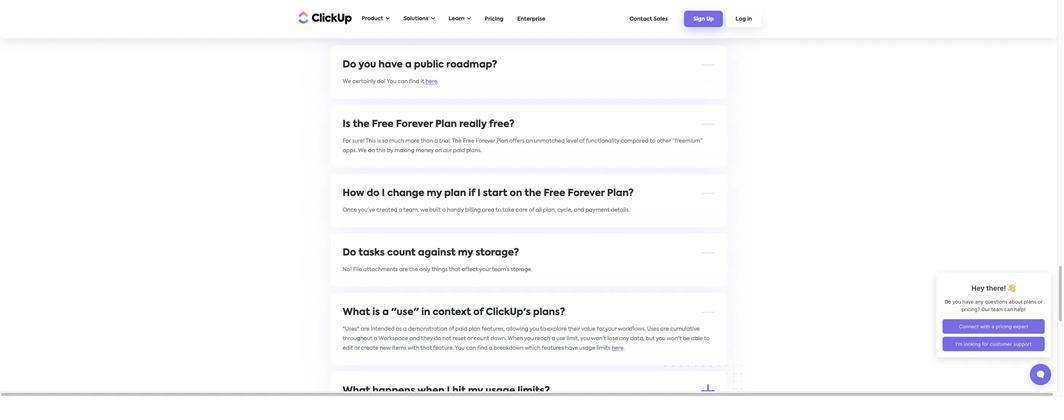 Task type: locate. For each thing, give the bounding box(es) containing it.
0 vertical spatial free
[[372, 120, 394, 129]]

take
[[503, 207, 515, 213]]

here link down lose
[[612, 346, 624, 351]]

1 horizontal spatial .
[[624, 346, 625, 351]]

edit
[[343, 346, 353, 351]]

the inside you're free to cancel at anytime! when you do, your current plan will last until the end of your billing cycle, unless you choose to downgrade immediately.
[[546, 10, 555, 15]]

or right edit
[[355, 346, 360, 351]]

count
[[387, 248, 416, 258], [474, 336, 490, 341]]

"freemium"
[[673, 138, 703, 144]]

1 horizontal spatial free
[[463, 138, 475, 144]]

than
[[421, 138, 433, 144]]

0 horizontal spatial here link
[[426, 79, 438, 84]]

0 horizontal spatial .
[[438, 79, 439, 84]]

you right do!
[[387, 79, 397, 84]]

free?
[[490, 120, 515, 129]]

free inside for sure! this is so much more than a trial. the free forever plan offers an unmatched level of functionality compared to other "freemium" apps. we do this by making money on our paid plans.
[[463, 138, 475, 144]]

when down allowing
[[508, 336, 523, 341]]

1 horizontal spatial when
[[508, 336, 523, 341]]

create
[[361, 346, 379, 351]]

1 vertical spatial in
[[422, 308, 431, 317]]

1 vertical spatial what
[[343, 386, 370, 396]]

plan up handy
[[445, 189, 467, 198]]

0 horizontal spatial can
[[398, 79, 408, 84]]

or right 'reset'
[[468, 336, 473, 341]]

1 vertical spatial plan
[[497, 138, 508, 144]]

sign up button
[[685, 11, 724, 27]]

other
[[657, 138, 671, 144]]

cancel
[[379, 10, 397, 15]]

find inside "uses" are intended as a demonstration of paid plan features, allowing you to explore their value for your workflows. uses are cumulative throughout a workspace and they do not reset or count down. when you reach a use limit, you won't lose any data, but you won't be able to edit or create new items with that feature. you can find a breakdown which features have usage limits
[[478, 346, 488, 351]]

your right affect in the bottom of the page
[[480, 267, 491, 272]]

won't down for
[[592, 336, 607, 341]]

usage left limits
[[580, 346, 596, 351]]

so
[[382, 138, 388, 144]]

1 vertical spatial we
[[358, 148, 367, 153]]

forever inside for sure! this is so much more than a trial. the free forever plan offers an unmatched level of functionality compared to other "freemium" apps. we do this by making money on our paid plans.
[[476, 138, 496, 144]]

last
[[523, 10, 532, 15]]

free up 'so'
[[372, 120, 394, 129]]

on left 'our'
[[435, 148, 442, 153]]

0 vertical spatial forever
[[396, 120, 433, 129]]

the left end on the right top of page
[[546, 10, 555, 15]]

what left happens
[[343, 386, 370, 396]]

attachments
[[364, 267, 398, 272]]

your
[[467, 10, 478, 15], [574, 10, 586, 15], [480, 267, 491, 272], [606, 326, 617, 332]]

plan
[[436, 120, 457, 129], [497, 138, 508, 144]]

we down sure!
[[358, 148, 367, 153]]

0 horizontal spatial in
[[422, 308, 431, 317]]

forever up the payment
[[568, 189, 605, 198]]

0 vertical spatial usage
[[580, 346, 596, 351]]

is left 'so'
[[377, 138, 381, 144]]

workspace
[[379, 336, 408, 341]]

1 vertical spatial do
[[343, 248, 357, 258]]

0 horizontal spatial and
[[410, 336, 420, 341]]

1 horizontal spatial you
[[455, 346, 465, 351]]

free
[[372, 120, 394, 129], [463, 138, 475, 144], [544, 189, 566, 198]]

what up "uses"
[[343, 308, 370, 317]]

1 horizontal spatial we
[[358, 148, 367, 153]]

you right but
[[657, 336, 666, 341]]

that
[[449, 267, 461, 272], [421, 346, 432, 351]]

making
[[395, 148, 415, 153]]

0 horizontal spatial or
[[355, 346, 360, 351]]

do left not
[[434, 336, 441, 341]]

0 vertical spatial have
[[379, 60, 403, 70]]

find left it
[[409, 79, 420, 84]]

0 horizontal spatial have
[[379, 60, 403, 70]]

here down lose
[[612, 346, 624, 351]]

0 vertical spatial in
[[748, 16, 753, 22]]

plan up the trial.
[[436, 120, 457, 129]]

you've
[[358, 207, 375, 213]]

0 horizontal spatial on
[[435, 148, 442, 153]]

on up care
[[510, 189, 523, 198]]

demonstration
[[408, 326, 448, 332]]

contact sales button
[[626, 12, 672, 25]]

are left only
[[399, 267, 408, 272]]

2 do from the top
[[343, 248, 357, 258]]

0 horizontal spatial billing
[[465, 207, 481, 213]]

details.
[[611, 207, 630, 213]]

0 horizontal spatial usage
[[486, 386, 516, 396]]

of right end on the right top of page
[[568, 10, 573, 15]]

of left the all
[[529, 207, 535, 213]]

2 horizontal spatial forever
[[568, 189, 605, 198]]

clickup image
[[296, 10, 352, 25]]

free up plans.
[[463, 138, 475, 144]]

can right feature.
[[466, 346, 476, 351]]

2 vertical spatial plan
[[469, 326, 481, 332]]

here .
[[612, 346, 625, 351]]

1 horizontal spatial find
[[478, 346, 488, 351]]

plan left will
[[500, 10, 512, 15]]

paid up 'reset'
[[456, 326, 468, 332]]

to inside for sure! this is so much more than a trial. the free forever plan offers an unmatched level of functionality compared to other "freemium" apps. we do this by making money on our paid plans.
[[650, 138, 656, 144]]

here
[[426, 79, 438, 84], [612, 346, 624, 351]]

1 vertical spatial paid
[[456, 326, 468, 332]]

1 horizontal spatial plan
[[469, 326, 481, 332]]

count down features,
[[474, 336, 490, 341]]

do,
[[457, 10, 466, 15]]

1 horizontal spatial count
[[474, 336, 490, 341]]

storage?
[[476, 248, 520, 258]]

but
[[646, 336, 655, 341]]

"use"
[[391, 308, 419, 317]]

here right it
[[426, 79, 438, 84]]

handy
[[447, 207, 464, 213]]

forever up plans.
[[476, 138, 496, 144]]

1 vertical spatial my
[[458, 248, 474, 258]]

when inside you're free to cancel at anytime! when you do, your current plan will last until the end of your billing cycle, unless you choose to downgrade immediately.
[[430, 10, 445, 15]]

my up 'built' at the left bottom
[[427, 189, 442, 198]]

for
[[597, 326, 605, 332]]

to left 'other'
[[650, 138, 656, 144]]

usage
[[580, 346, 596, 351], [486, 386, 516, 396]]

i up created
[[382, 189, 385, 198]]

items
[[392, 346, 407, 351]]

a right as
[[404, 326, 407, 332]]

billing left area
[[465, 207, 481, 213]]

your inside "uses" are intended as a demonstration of paid plan features, allowing you to explore their value for your workflows. uses are cumulative throughout a workspace and they do not reset or count down. when you reach a use limit, you won't lose any data, but you won't be able to edit or create new items with that feature. you can find a breakdown which features have usage limits
[[606, 326, 617, 332]]

plan left features,
[[469, 326, 481, 332]]

. right it
[[438, 79, 439, 84]]

1 horizontal spatial won't
[[667, 336, 682, 341]]

0 horizontal spatial you
[[387, 79, 397, 84]]

my right hit on the bottom left of the page
[[468, 386, 484, 396]]

1 what from the top
[[343, 308, 370, 317]]

1 horizontal spatial billing
[[587, 10, 603, 15]]

your right end on the right top of page
[[574, 10, 586, 15]]

you down 'reset'
[[455, 346, 465, 351]]

that right things at the bottom left of page
[[449, 267, 461, 272]]

0 vertical spatial .
[[438, 79, 439, 84]]

my for plan
[[427, 189, 442, 198]]

find down features,
[[478, 346, 488, 351]]

of
[[568, 10, 573, 15], [580, 138, 585, 144], [529, 207, 535, 213], [474, 308, 484, 317], [449, 326, 454, 332]]

1 horizontal spatial forever
[[476, 138, 496, 144]]

1 horizontal spatial cycle,
[[604, 10, 619, 15]]

in up demonstration
[[422, 308, 431, 317]]

their
[[568, 326, 581, 332]]

0 vertical spatial you
[[387, 79, 397, 84]]

what
[[343, 308, 370, 317], [343, 386, 370, 396]]

when right the anytime!
[[430, 10, 445, 15]]

1 horizontal spatial can
[[466, 346, 476, 351]]

features,
[[482, 326, 505, 332]]

my
[[427, 189, 442, 198], [458, 248, 474, 258], [468, 386, 484, 396]]

here link for what is a "use" in context of clickup's plans?
[[612, 346, 624, 351]]

are right 'uses'
[[661, 326, 670, 332]]

value
[[582, 326, 596, 332]]

1 vertical spatial here link
[[612, 346, 624, 351]]

on inside for sure! this is so much more than a trial. the free forever plan offers an unmatched level of functionality compared to other "freemium" apps. we do this by making money on our paid plans.
[[435, 148, 442, 153]]

the right is
[[353, 120, 370, 129]]

won't left be
[[667, 336, 682, 341]]

of inside "uses" are intended as a demonstration of paid plan features, allowing you to explore their value for your workflows. uses are cumulative throughout a workspace and they do not reset or count down. when you reach a use limit, you won't lose any data, but you won't be able to edit or create new items with that feature. you can find a breakdown which features have usage limits
[[449, 326, 454, 332]]

of up features,
[[474, 308, 484, 317]]

1 horizontal spatial usage
[[580, 346, 596, 351]]

1 won't from the left
[[592, 336, 607, 341]]

have down 'limit,'
[[565, 346, 578, 351]]

1 vertical spatial you
[[455, 346, 465, 351]]

i left hit on the bottom left of the page
[[447, 386, 450, 396]]

0 vertical spatial on
[[435, 148, 442, 153]]

0 vertical spatial can
[[398, 79, 408, 84]]

are up throughout
[[361, 326, 370, 332]]

0 vertical spatial plan
[[436, 120, 457, 129]]

what for what happens when i hit my usage limits?
[[343, 386, 370, 396]]

0 vertical spatial do
[[343, 60, 357, 70]]

1 vertical spatial forever
[[476, 138, 496, 144]]

0 vertical spatial billing
[[587, 10, 603, 15]]

. down any
[[624, 346, 625, 351]]

really
[[460, 120, 487, 129]]

you up reach
[[530, 326, 539, 332]]

0 horizontal spatial won't
[[592, 336, 607, 341]]

what for what is a "use" in context of clickup's plans?
[[343, 308, 370, 317]]

0 vertical spatial do
[[368, 148, 375, 153]]

is the free forever plan really free?
[[343, 120, 515, 129]]

0 horizontal spatial plan
[[445, 189, 467, 198]]

to
[[372, 10, 378, 15], [669, 10, 674, 15], [650, 138, 656, 144], [496, 207, 502, 213], [541, 326, 546, 332], [705, 336, 710, 341]]

billing left unless
[[587, 10, 603, 15]]

0 horizontal spatial find
[[409, 79, 420, 84]]

1 vertical spatial find
[[478, 346, 488, 351]]

end
[[556, 10, 567, 15]]

for sure! this is so much more than a trial. the free forever plan offers an unmatched level of functionality compared to other "freemium" apps. we do this by making money on our paid plans.
[[343, 138, 703, 153]]

a left the trial.
[[435, 138, 438, 144]]

we inside for sure! this is so much more than a trial. the free forever plan offers an unmatched level of functionality compared to other "freemium" apps. we do this by making money on our paid plans.
[[358, 148, 367, 153]]

cycle, right plan,
[[558, 207, 573, 213]]

2 horizontal spatial i
[[478, 189, 481, 198]]

cycle, inside you're free to cancel at anytime! when you do, your current plan will last until the end of your billing cycle, unless you choose to downgrade immediately.
[[604, 10, 619, 15]]

here link right it
[[426, 79, 438, 84]]

0 vertical spatial and
[[574, 207, 585, 213]]

plan left offers on the left top of page
[[497, 138, 508, 144]]

0 vertical spatial what
[[343, 308, 370, 317]]

0 vertical spatial paid
[[453, 148, 465, 153]]

to right 'choose'
[[669, 10, 674, 15]]

at
[[398, 10, 404, 15]]

plan
[[500, 10, 512, 15], [445, 189, 467, 198], [469, 326, 481, 332]]

against
[[418, 248, 456, 258]]

you're free to cancel at anytime! when you do, your current plan will last until the end of your billing cycle, unless you choose to downgrade immediately.
[[343, 10, 706, 25]]

can left it
[[398, 79, 408, 84]]

functionality
[[586, 138, 620, 144]]

0 horizontal spatial here
[[426, 79, 438, 84]]

1 horizontal spatial here link
[[612, 346, 624, 351]]

and left the payment
[[574, 207, 585, 213]]

1 vertical spatial have
[[565, 346, 578, 351]]

how do i change my plan if i start on the free forever plan?
[[343, 189, 634, 198]]

1 vertical spatial count
[[474, 336, 490, 341]]

1 horizontal spatial plan
[[497, 138, 508, 144]]

won't
[[592, 336, 607, 341], [667, 336, 682, 341]]

2 won't from the left
[[667, 336, 682, 341]]

the left only
[[409, 267, 418, 272]]

that down they
[[421, 346, 432, 351]]

is up intended
[[373, 308, 380, 317]]

you up certainly
[[359, 60, 376, 70]]

free up plan,
[[544, 189, 566, 198]]

1 vertical spatial do
[[367, 189, 380, 198]]

have
[[379, 60, 403, 70], [565, 346, 578, 351]]

usage left limits?
[[486, 386, 516, 396]]

paid inside for sure! this is so much more than a trial. the free forever plan offers an unmatched level of functionality compared to other "freemium" apps. we do this by making money on our paid plans.
[[453, 148, 465, 153]]

cumulative
[[671, 326, 700, 332]]

a inside for sure! this is so much more than a trial. the free forever plan offers an unmatched level of functionality compared to other "freemium" apps. we do this by making money on our paid plans.
[[435, 138, 438, 144]]

1 horizontal spatial are
[[399, 267, 408, 272]]

do up no!
[[343, 248, 357, 258]]

cycle, left unless
[[604, 10, 619, 15]]

count inside "uses" are intended as a demonstration of paid plan features, allowing you to explore their value for your workflows. uses are cumulative throughout a workspace and they do not reset or count down. when you reach a use limit, you won't lose any data, but you won't be able to edit or create new items with that feature. you can find a breakdown which features have usage limits
[[474, 336, 490, 341]]

paid down the
[[453, 148, 465, 153]]

0 horizontal spatial we
[[343, 79, 351, 84]]

a right 'built' at the left bottom
[[443, 207, 446, 213]]

my up affect in the bottom of the page
[[458, 248, 474, 258]]

when
[[430, 10, 445, 15], [508, 336, 523, 341]]

1 vertical spatial that
[[421, 346, 432, 351]]

limits
[[597, 346, 611, 351]]

of right level
[[580, 138, 585, 144]]

1 vertical spatial and
[[410, 336, 420, 341]]

when inside "uses" are intended as a demonstration of paid plan features, allowing you to explore their value for your workflows. uses are cumulative throughout a workspace and they do not reset or count down. when you reach a use limit, you won't lose any data, but you won't be able to edit or create new items with that feature. you can find a breakdown which features have usage limits
[[508, 336, 523, 341]]

find
[[409, 79, 420, 84], [478, 346, 488, 351]]

have up we certainly do! you can find it here .
[[379, 60, 403, 70]]

0 vertical spatial here link
[[426, 79, 438, 84]]

to right able
[[705, 336, 710, 341]]

do up certainly
[[343, 60, 357, 70]]

2 what from the top
[[343, 386, 370, 396]]

0 vertical spatial or
[[468, 336, 473, 341]]

we
[[343, 79, 351, 84], [358, 148, 367, 153]]

1 vertical spatial cycle,
[[558, 207, 573, 213]]

1 horizontal spatial on
[[510, 189, 523, 198]]

do left this
[[368, 148, 375, 153]]

you inside "uses" are intended as a demonstration of paid plan features, allowing you to explore their value for your workflows. uses are cumulative throughout a workspace and they do not reset or count down. when you reach a use limit, you won't lose any data, but you won't be able to edit or create new items with that feature. you can find a breakdown which features have usage limits
[[455, 346, 465, 351]]

and up with
[[410, 336, 420, 341]]

0 vertical spatial count
[[387, 248, 416, 258]]

2 horizontal spatial free
[[544, 189, 566, 198]]

apps.
[[343, 148, 357, 153]]

1 horizontal spatial have
[[565, 346, 578, 351]]

anytime!
[[405, 10, 429, 15]]

we left certainly
[[343, 79, 351, 84]]

in right log
[[748, 16, 753, 22]]

uses
[[648, 326, 659, 332]]

0 vertical spatial plan
[[500, 10, 512, 15]]

forever for than
[[476, 138, 496, 144]]

of inside for sure! this is so much more than a trial. the free forever plan offers an unmatched level of functionality compared to other "freemium" apps. we do this by making money on our paid plans.
[[580, 138, 585, 144]]

public
[[414, 60, 444, 70]]

i right if
[[478, 189, 481, 198]]

forever up more
[[396, 120, 433, 129]]

1 vertical spatial can
[[466, 346, 476, 351]]

to left "take"
[[496, 207, 502, 213]]

2 vertical spatial forever
[[568, 189, 605, 198]]

do
[[368, 148, 375, 153], [367, 189, 380, 198], [434, 336, 441, 341]]

a left team,
[[399, 207, 403, 213]]

is
[[343, 120, 351, 129]]

0 vertical spatial is
[[377, 138, 381, 144]]

that inside "uses" are intended as a demonstration of paid plan features, allowing you to explore their value for your workflows. uses are cumulative throughout a workspace and they do not reset or count down. when you reach a use limit, you won't lose any data, but you won't be able to edit or create new items with that feature. you can find a breakdown which features have usage limits
[[421, 346, 432, 351]]

0 horizontal spatial that
[[421, 346, 432, 351]]

1 horizontal spatial that
[[449, 267, 461, 272]]

0 vertical spatial that
[[449, 267, 461, 272]]

usage inside "uses" are intended as a demonstration of paid plan features, allowing you to explore their value for your workflows. uses are cumulative throughout a workspace and they do not reset or count down. when you reach a use limit, you won't lose any data, but you won't be able to edit or create new items with that feature. you can find a breakdown which features have usage limits
[[580, 346, 596, 351]]

1 do from the top
[[343, 60, 357, 70]]

the
[[546, 10, 555, 15], [353, 120, 370, 129], [525, 189, 542, 198], [409, 267, 418, 272]]



Task type: vqa. For each thing, say whether or not it's contained in the screenshot.
middle plan
yes



Task type: describe. For each thing, give the bounding box(es) containing it.
1 vertical spatial billing
[[465, 207, 481, 213]]

plan inside for sure! this is so much more than a trial. the free forever plan offers an unmatched level of functionality compared to other "freemium" apps. we do this by making money on our paid plans.
[[497, 138, 508, 144]]

compared
[[621, 138, 649, 144]]

do for do tasks count against my storage?
[[343, 248, 357, 258]]

feature.
[[433, 346, 454, 351]]

this
[[366, 138, 376, 144]]

in inside log in link
[[748, 16, 753, 22]]

1 vertical spatial or
[[355, 346, 360, 351]]

breakdown
[[494, 346, 524, 351]]

this
[[377, 148, 386, 153]]

sign up
[[694, 16, 714, 22]]

sure!
[[353, 138, 365, 144]]

you up contact
[[638, 10, 647, 15]]

you up learn at the left top of page
[[447, 10, 456, 15]]

do you have a public roadmap?
[[343, 60, 498, 70]]

will
[[513, 10, 522, 15]]

learn
[[449, 16, 465, 21]]

we
[[421, 207, 428, 213]]

file
[[353, 267, 362, 272]]

plan inside "uses" are intended as a demonstration of paid plan features, allowing you to explore their value for your workflows. uses are cumulative throughout a workspace and they do not reset or count down. when you reach a use limit, you won't lose any data, but you won't be able to edit or create new items with that feature. you can find a breakdown which features have usage limits
[[469, 326, 481, 332]]

until
[[534, 10, 545, 15]]

level
[[567, 138, 578, 144]]

free for plan
[[544, 189, 566, 198]]

1 horizontal spatial i
[[447, 386, 450, 396]]

things
[[432, 267, 448, 272]]

offers
[[510, 138, 525, 144]]

explore
[[548, 326, 567, 332]]

forever for i
[[568, 189, 605, 198]]

1 horizontal spatial and
[[574, 207, 585, 213]]

start
[[483, 189, 508, 198]]

a up intended
[[383, 308, 389, 317]]

1 vertical spatial plan
[[445, 189, 467, 198]]

intended
[[371, 326, 395, 332]]

and inside "uses" are intended as a demonstration of paid plan features, allowing you to explore their value for your workflows. uses are cumulative throughout a workspace and they do not reset or count down. when you reach a use limit, you won't lose any data, but you won't be able to edit or create new items with that feature. you can find a breakdown which features have usage limits
[[410, 336, 420, 341]]

0 horizontal spatial are
[[361, 326, 370, 332]]

current
[[480, 10, 499, 15]]

"uses"
[[343, 326, 360, 332]]

0 vertical spatial find
[[409, 79, 420, 84]]

our
[[443, 148, 452, 153]]

solutions
[[404, 16, 429, 21]]

is inside for sure! this is so much more than a trial. the free forever plan offers an unmatched level of functionality compared to other "freemium" apps. we do this by making money on our paid plans.
[[377, 138, 381, 144]]

paid inside "uses" are intended as a demonstration of paid plan features, allowing you to explore their value for your workflows. uses are cumulative throughout a workspace and they do not reset or count down. when you reach a use limit, you won't lose any data, but you won't be able to edit or create new items with that feature. you can find a breakdown which features have usage limits
[[456, 326, 468, 332]]

unmatched
[[534, 138, 565, 144]]

payment
[[586, 207, 610, 213]]

area
[[482, 207, 495, 213]]

log
[[736, 16, 747, 22]]

have inside "uses" are intended as a demonstration of paid plan features, allowing you to explore their value for your workflows. uses are cumulative throughout a workspace and they do not reset or count down. when you reach a use limit, you won't lose any data, but you won't be able to edit or create new items with that feature. you can find a breakdown which features have usage limits
[[565, 346, 578, 351]]

sign
[[694, 16, 706, 22]]

clickup's
[[486, 308, 531, 317]]

we certainly do! you can find it here .
[[343, 79, 439, 84]]

plan,
[[543, 207, 556, 213]]

lose
[[608, 336, 618, 341]]

tasks
[[359, 248, 385, 258]]

once you've created a team, we built a handy billing area to take care of all plan, cycle, and payment details.
[[343, 207, 630, 213]]

the up the all
[[525, 189, 542, 198]]

0 horizontal spatial free
[[372, 120, 394, 129]]

if
[[469, 189, 476, 198]]

a up create
[[374, 336, 378, 341]]

plan inside you're free to cancel at anytime! when you do, your current plan will last until the end of your billing cycle, unless you choose to downgrade immediately.
[[500, 10, 512, 15]]

enterprise
[[518, 16, 546, 22]]

created
[[377, 207, 398, 213]]

enterprise link
[[514, 12, 550, 25]]

change
[[388, 189, 425, 198]]

do inside for sure! this is so much more than a trial. the free forever plan offers an unmatched level of functionality compared to other "freemium" apps. we do this by making money on our paid plans.
[[368, 148, 375, 153]]

0 vertical spatial here
[[426, 79, 438, 84]]

down.
[[491, 336, 507, 341]]

0 horizontal spatial cycle,
[[558, 207, 573, 213]]

your right do,
[[467, 10, 478, 15]]

reach
[[535, 336, 551, 341]]

no!
[[343, 267, 352, 272]]

happens
[[373, 386, 416, 396]]

can inside "uses" are intended as a demonstration of paid plan features, allowing you to explore their value for your workflows. uses are cumulative throughout a workspace and they do not reset or count down. when you reach a use limit, you won't lose any data, but you won't be able to edit or create new items with that feature. you can find a breakdown which features have usage limits
[[466, 346, 476, 351]]

care
[[516, 207, 528, 213]]

do!
[[377, 79, 386, 84]]

here link for do you have a public roadmap?
[[426, 79, 438, 84]]

log in
[[736, 16, 753, 22]]

pricing
[[485, 16, 504, 22]]

contact
[[630, 16, 653, 22]]

only
[[420, 267, 431, 272]]

the
[[452, 138, 462, 144]]

contact sales
[[630, 16, 668, 22]]

to up reach
[[541, 326, 546, 332]]

downgrade
[[676, 10, 706, 15]]

you up which at the bottom
[[525, 336, 534, 341]]

2 vertical spatial my
[[468, 386, 484, 396]]

hit
[[453, 386, 466, 396]]

any
[[620, 336, 629, 341]]

an
[[526, 138, 533, 144]]

limit,
[[567, 336, 580, 341]]

a left public
[[405, 60, 412, 70]]

of inside you're free to cancel at anytime! when you do, your current plan will last until the end of your billing cycle, unless you choose to downgrade immediately.
[[568, 10, 573, 15]]

0 vertical spatial we
[[343, 79, 351, 84]]

immediately.
[[343, 19, 377, 25]]

certainly
[[353, 79, 376, 84]]

1 vertical spatial .
[[624, 346, 625, 351]]

limits?
[[518, 386, 550, 396]]

billing inside you're free to cancel at anytime! when you do, your current plan will last until the end of your billing cycle, unless you choose to downgrade immediately.
[[587, 10, 603, 15]]

for
[[343, 138, 351, 144]]

with
[[408, 346, 420, 351]]

1 vertical spatial usage
[[486, 386, 516, 396]]

roadmap?
[[447, 60, 498, 70]]

all
[[536, 207, 542, 213]]

unless
[[621, 10, 636, 15]]

more
[[406, 138, 420, 144]]

1 horizontal spatial or
[[468, 336, 473, 341]]

sales
[[654, 16, 668, 22]]

1 horizontal spatial here
[[612, 346, 624, 351]]

0 horizontal spatial i
[[382, 189, 385, 198]]

allowing
[[507, 326, 529, 332]]

"uses" are intended as a demonstration of paid plan features, allowing you to explore their value for your workflows. uses are cumulative throughout a workspace and they do not reset or count down. when you reach a use limit, you won't lose any data, but you won't be able to edit or create new items with that feature. you can find a breakdown which features have usage limits
[[343, 326, 710, 351]]

data,
[[631, 336, 645, 341]]

do for do you have a public roadmap?
[[343, 60, 357, 70]]

0 horizontal spatial forever
[[396, 120, 433, 129]]

free for much
[[463, 138, 475, 144]]

my for storage?
[[458, 248, 474, 258]]

context
[[433, 308, 471, 317]]

product
[[362, 16, 384, 21]]

new
[[380, 346, 391, 351]]

1 vertical spatial is
[[373, 308, 380, 317]]

1 vertical spatial on
[[510, 189, 523, 198]]

to up 'product'
[[372, 10, 378, 15]]

do inside "uses" are intended as a demonstration of paid plan features, allowing you to explore their value for your workflows. uses are cumulative throughout a workspace and they do not reset or count down. when you reach a use limit, you won't lose any data, but you won't be able to edit or create new items with that feature. you can find a breakdown which features have usage limits
[[434, 336, 441, 341]]

reset
[[453, 336, 466, 341]]

affect
[[462, 267, 478, 272]]

no! file attachments are the only things that affect your team's storage.
[[343, 267, 533, 272]]

up
[[707, 16, 714, 22]]

0 horizontal spatial plan
[[436, 120, 457, 129]]

money
[[416, 148, 434, 153]]

a down down.
[[489, 346, 493, 351]]

you're
[[343, 10, 359, 15]]

able
[[692, 336, 703, 341]]

you down value
[[581, 336, 590, 341]]

solutions button
[[400, 11, 439, 27]]

a left use
[[552, 336, 556, 341]]

2 horizontal spatial are
[[661, 326, 670, 332]]

pricing link
[[481, 12, 508, 25]]

how
[[343, 189, 365, 198]]



